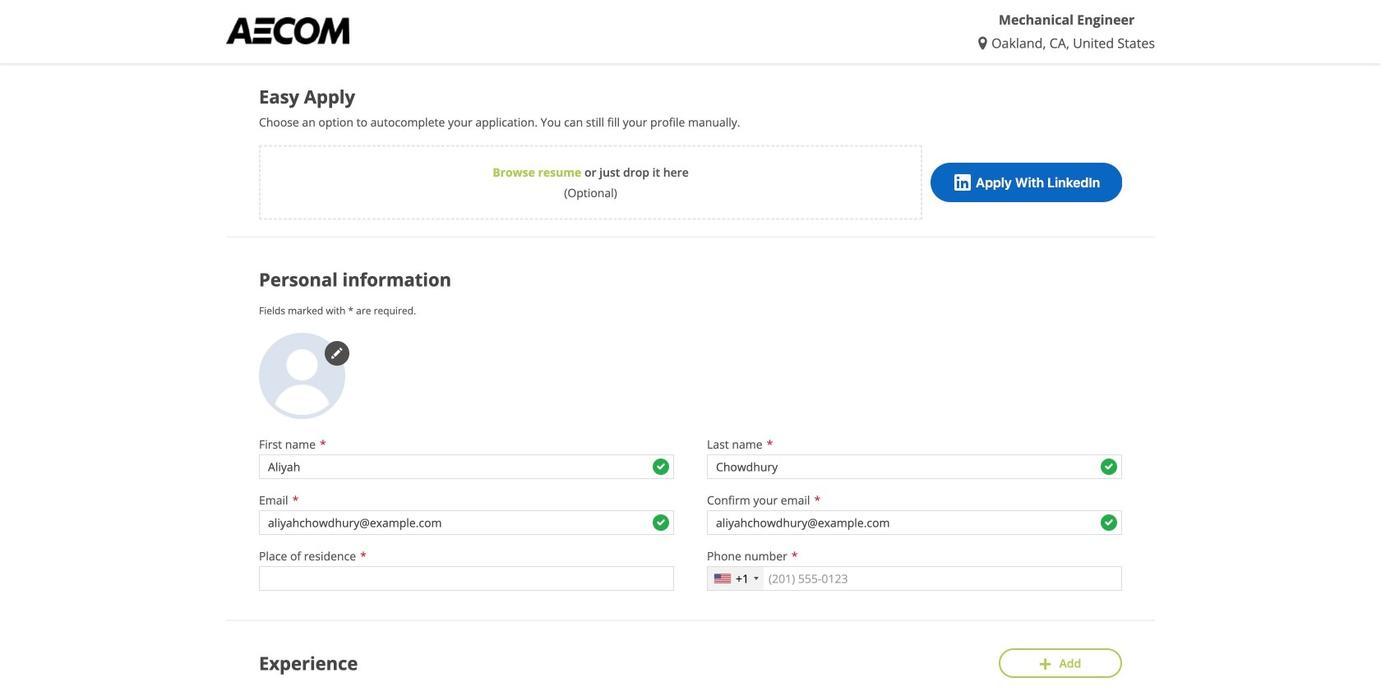 Task type: locate. For each thing, give the bounding box(es) containing it.
location image
[[979, 37, 992, 50]]



Task type: vqa. For each thing, say whether or not it's contained in the screenshot.
Location icon
yes



Task type: describe. For each thing, give the bounding box(es) containing it.
aecom logo image
[[226, 17, 350, 44]]



